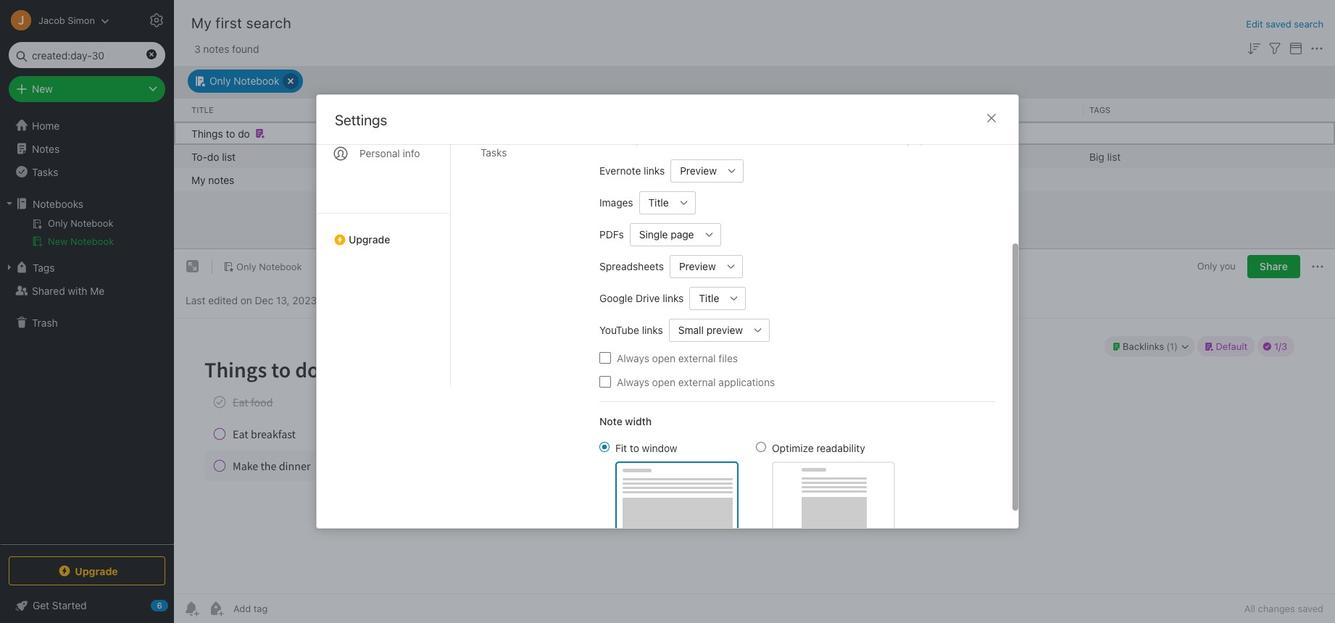 Task type: locate. For each thing, give the bounding box(es) containing it.
to right things
[[226, 127, 235, 139]]

external up always open external applications
[[679, 352, 716, 364]]

notebook inside group
[[70, 236, 114, 247]]

0 horizontal spatial search
[[246, 15, 292, 31]]

1 vertical spatial upgrade button
[[9, 557, 165, 586]]

1 vertical spatial my
[[191, 173, 206, 186]]

1 external from the top
[[679, 352, 716, 364]]

trash
[[32, 317, 58, 329]]

0 horizontal spatial tasks
[[32, 166, 58, 178]]

new inside button
[[48, 236, 68, 247]]

1 vertical spatial to
[[630, 442, 640, 454]]

only notebook button
[[188, 69, 304, 92], [218, 257, 307, 277]]

only notebook button up dec
[[218, 257, 307, 277]]

option group containing fit to window
[[600, 441, 896, 533]]

Choose default view option for Evernote links field
[[671, 159, 744, 182]]

0 vertical spatial preview
[[680, 165, 717, 177]]

tab list
[[317, 3, 451, 387]]

options?
[[915, 134, 954, 146]]

attachments.
[[795, 134, 853, 146]]

my up 3 on the top left of page
[[191, 15, 212, 31]]

0 vertical spatial external
[[679, 352, 716, 364]]

links right 'drive'
[[663, 292, 684, 305]]

links left and
[[754, 134, 773, 146]]

shared with me
[[32, 285, 105, 297]]

preview inside "field"
[[680, 165, 717, 177]]

new button
[[9, 76, 165, 102]]

new down notebooks
[[48, 236, 68, 247]]

to-
[[191, 150, 207, 162]]

1 horizontal spatial search
[[1295, 18, 1324, 30]]

notes
[[203, 42, 229, 55], [208, 173, 235, 186]]

you
[[1221, 261, 1237, 272]]

0 horizontal spatial settings
[[183, 14, 220, 25]]

notebook up tags button
[[70, 236, 114, 247]]

info
[[403, 147, 420, 160]]

1 vertical spatial title button
[[690, 287, 723, 310]]

settings up 3 on the top left of page
[[183, 14, 220, 25]]

search up found
[[246, 15, 292, 31]]

notes inside row group
[[208, 173, 235, 186]]

notebooks
[[33, 198, 83, 210]]

tags inside row group
[[1090, 105, 1111, 114]]

0 vertical spatial 7
[[567, 150, 573, 162]]

1 vertical spatial notes
[[208, 173, 235, 186]]

Choose default view option for PDFs field
[[630, 223, 721, 246]]

only inside row group
[[840, 150, 861, 162]]

0 horizontal spatial list
[[222, 150, 236, 162]]

title up single
[[649, 197, 669, 209]]

only notebook down what
[[840, 150, 910, 162]]

tab list containing personal info
[[317, 3, 451, 387]]

shared
[[32, 285, 65, 297]]

1 my from the top
[[191, 15, 212, 31]]

0 horizontal spatial saved
[[1267, 18, 1292, 30]]

0 vertical spatial do
[[238, 127, 250, 139]]

0 horizontal spatial upgrade button
[[9, 557, 165, 586]]

new notebook button
[[0, 233, 173, 250]]

tags up big
[[1090, 105, 1111, 114]]

1 vertical spatial external
[[679, 376, 716, 388]]

0 vertical spatial new
[[32, 83, 53, 95]]

shared with me link
[[0, 279, 173, 302]]

1 horizontal spatial tasks
[[481, 147, 507, 159]]

1 horizontal spatial upgrade button
[[317, 213, 450, 252]]

notes link
[[0, 137, 173, 160]]

1 horizontal spatial to
[[630, 442, 640, 454]]

1 horizontal spatial do
[[238, 127, 250, 139]]

2 external from the top
[[679, 376, 716, 388]]

drive
[[636, 292, 660, 305]]

title button up single
[[639, 191, 673, 214]]

1 vertical spatial open
[[653, 376, 676, 388]]

new
[[32, 83, 53, 95], [48, 236, 68, 247]]

title
[[191, 105, 214, 114], [649, 197, 669, 209], [699, 292, 720, 305]]

preview
[[680, 165, 717, 177], [680, 260, 716, 273]]

images
[[600, 197, 634, 209]]

0 vertical spatial my
[[191, 15, 212, 31]]

preview down 32
[[680, 165, 717, 177]]

search right edit
[[1295, 18, 1324, 30]]

to
[[226, 127, 235, 139], [630, 442, 640, 454]]

only left you
[[1198, 261, 1218, 272]]

0 horizontal spatial to
[[226, 127, 235, 139]]

window
[[642, 442, 678, 454]]

settings
[[183, 14, 220, 25], [335, 112, 388, 128]]

title up small preview button on the bottom right
[[699, 292, 720, 305]]

title up things
[[191, 105, 214, 114]]

edit
[[1247, 18, 1264, 30]]

column header inside row group
[[840, 104, 1079, 116]]

1 vertical spatial preview button
[[670, 255, 720, 278]]

list
[[222, 150, 236, 162], [1108, 150, 1122, 162]]

my for my notes
[[191, 173, 206, 186]]

upgrade
[[349, 234, 390, 246], [75, 565, 118, 578]]

7 for 32 min ago
[[567, 150, 573, 162]]

1 open from the top
[[653, 352, 676, 364]]

new notebook group
[[0, 215, 173, 256]]

to right fit
[[630, 442, 640, 454]]

applications
[[719, 376, 776, 388]]

new inside popup button
[[32, 83, 53, 95]]

notebook up 13,
[[259, 261, 302, 272]]

always right always open external applications checkbox at left
[[617, 376, 650, 388]]

34 min ago
[[704, 173, 756, 186]]

1 horizontal spatial title
[[649, 197, 669, 209]]

new notebook
[[48, 236, 114, 247]]

title button down preview field
[[690, 287, 723, 310]]

1 vertical spatial 7
[[567, 173, 573, 186]]

single page button
[[630, 223, 698, 246]]

choose your default views for new links and attachments.
[[600, 134, 853, 146]]

what
[[855, 134, 879, 146]]

big list
[[1090, 150, 1122, 162]]

to-do list
[[191, 150, 236, 162]]

saved right edit
[[1267, 18, 1292, 30]]

things to do button
[[174, 121, 1336, 145]]

to inside things to do button
[[226, 127, 235, 139]]

my inside row group
[[191, 173, 206, 186]]

Always open external applications checkbox
[[600, 376, 611, 388]]

upgrade button
[[317, 213, 450, 252], [9, 557, 165, 586]]

list right big
[[1108, 150, 1122, 162]]

34
[[704, 173, 716, 186]]

row group
[[174, 98, 1336, 121], [174, 121, 1336, 191]]

1 vertical spatial settings
[[335, 112, 388, 128]]

external
[[679, 352, 716, 364], [679, 376, 716, 388]]

open
[[653, 352, 676, 364], [653, 376, 676, 388]]

upgrade inside tab list
[[349, 234, 390, 246]]

7 min ago down choose
[[567, 150, 613, 162]]

title inside title field
[[649, 197, 669, 209]]

7 min ago up images
[[567, 173, 613, 186]]

2 my from the top
[[191, 173, 206, 186]]

for
[[718, 134, 730, 146]]

title for images
[[649, 197, 669, 209]]

notes right 3 on the top left of page
[[203, 42, 229, 55]]

1 vertical spatial title
[[649, 197, 669, 209]]

0 horizontal spatial title
[[191, 105, 214, 114]]

0 vertical spatial upgrade
[[349, 234, 390, 246]]

readability
[[817, 442, 866, 454]]

title button for images
[[639, 191, 673, 214]]

title button
[[639, 191, 673, 214], [690, 287, 723, 310]]

2 7 from the top
[[567, 173, 573, 186]]

preview button down views
[[671, 159, 721, 182]]

notes
[[32, 143, 60, 155]]

only notebook
[[210, 75, 280, 87], [840, 150, 910, 162], [236, 261, 302, 272]]

2 7 min ago from the top
[[567, 173, 613, 186]]

1 vertical spatial tags
[[33, 261, 55, 274]]

None search field
[[19, 42, 155, 68]]

notebook down found
[[234, 75, 280, 87]]

ago
[[595, 150, 613, 162], [738, 150, 756, 162], [595, 173, 613, 186], [739, 173, 756, 186]]

2 row group from the top
[[174, 121, 1336, 191]]

search for edit saved search
[[1295, 18, 1324, 30]]

0 vertical spatial title button
[[639, 191, 673, 214]]

my down to-
[[191, 173, 206, 186]]

0 vertical spatial upgrade button
[[317, 213, 450, 252]]

tasks inside button
[[32, 166, 58, 178]]

expand note image
[[184, 258, 202, 276]]

1 list from the left
[[222, 150, 236, 162]]

0 vertical spatial only notebook
[[210, 75, 280, 87]]

open down always open external files
[[653, 376, 676, 388]]

optimize
[[772, 442, 814, 454]]

2 horizontal spatial title
[[699, 292, 720, 305]]

my
[[191, 15, 212, 31], [191, 173, 206, 186]]

settings up personal
[[335, 112, 388, 128]]

preview inside field
[[680, 260, 716, 273]]

1 7 min ago from the top
[[567, 150, 613, 162]]

1 vertical spatial tasks
[[32, 166, 58, 178]]

notebook inside row group
[[864, 150, 910, 162]]

1 horizontal spatial saved
[[1299, 603, 1324, 615]]

2 open from the top
[[653, 376, 676, 388]]

only notebook up dec
[[236, 261, 302, 272]]

on
[[241, 294, 252, 306]]

1 always from the top
[[617, 352, 650, 364]]

tasks tab
[[469, 141, 577, 165]]

do right things
[[238, 127, 250, 139]]

0 vertical spatial settings
[[183, 14, 220, 25]]

search inside button
[[1295, 18, 1324, 30]]

notebook down 'are'
[[864, 150, 910, 162]]

preview button
[[671, 159, 721, 182], [670, 255, 720, 278]]

only notebook button down found
[[188, 69, 304, 92]]

search
[[246, 15, 292, 31], [1295, 18, 1324, 30]]

32
[[704, 150, 716, 162]]

Choose default view option for Images field
[[639, 191, 696, 214]]

do up my notes
[[207, 150, 219, 162]]

1 horizontal spatial title button
[[690, 287, 723, 310]]

saved inside note window element
[[1299, 603, 1324, 615]]

1 vertical spatial upgrade
[[75, 565, 118, 578]]

0 horizontal spatial upgrade
[[75, 565, 118, 578]]

0 vertical spatial title
[[191, 105, 214, 114]]

home link
[[0, 114, 174, 137]]

my first search
[[191, 15, 292, 31]]

1 horizontal spatial upgrade
[[349, 234, 390, 246]]

list down things to do on the left of page
[[222, 150, 236, 162]]

0 vertical spatial open
[[653, 352, 676, 364]]

0 horizontal spatial tags
[[33, 261, 55, 274]]

small preview
[[679, 324, 743, 337]]

upgrade for the bottom upgrade popup button
[[75, 565, 118, 578]]

2023
[[292, 294, 317, 306]]

Search text field
[[19, 42, 155, 68]]

share button
[[1248, 255, 1301, 279]]

to for fit
[[630, 442, 640, 454]]

only down what
[[840, 150, 861, 162]]

me
[[90, 285, 105, 297]]

0 vertical spatial always
[[617, 352, 650, 364]]

1 7 from the top
[[567, 150, 573, 162]]

1 vertical spatial saved
[[1299, 603, 1324, 615]]

2 vertical spatial title
[[699, 292, 720, 305]]

your
[[636, 134, 655, 146]]

0 vertical spatial to
[[226, 127, 235, 139]]

always for always open external applications
[[617, 376, 650, 388]]

only notebook down found
[[210, 75, 280, 87]]

min
[[576, 150, 593, 162], [719, 150, 736, 162], [576, 173, 593, 186], [719, 173, 736, 186]]

option group
[[600, 441, 896, 533]]

external down always open external files
[[679, 376, 716, 388]]

1 vertical spatial preview
[[680, 260, 716, 273]]

tags up "shared"
[[33, 261, 55, 274]]

1 vertical spatial only notebook
[[840, 150, 910, 162]]

new up home
[[32, 83, 53, 95]]

do
[[238, 127, 250, 139], [207, 150, 219, 162]]

saved
[[1267, 18, 1292, 30], [1299, 603, 1324, 615]]

edited
[[208, 294, 238, 306]]

row group containing things to do
[[174, 121, 1336, 191]]

always for always open external files
[[617, 352, 650, 364]]

1 vertical spatial new
[[48, 236, 68, 247]]

saved right changes
[[1299, 603, 1324, 615]]

1 row group from the top
[[174, 98, 1336, 121]]

Fit to window radio
[[600, 442, 610, 452]]

column header
[[840, 104, 1079, 116]]

notes for my
[[208, 173, 235, 186]]

preview button for spreadsheets
[[670, 255, 720, 278]]

1 horizontal spatial list
[[1108, 150, 1122, 162]]

0 vertical spatial 7 min ago
[[567, 150, 613, 162]]

evernote
[[600, 165, 641, 177]]

preview button for evernote links
[[671, 159, 721, 182]]

1 vertical spatial 7 min ago
[[567, 173, 613, 186]]

always right 'always open external files' option
[[617, 352, 650, 364]]

title button for google drive links
[[690, 287, 723, 310]]

0 vertical spatial tags
[[1090, 105, 1111, 114]]

0 vertical spatial tasks
[[481, 147, 507, 159]]

1 vertical spatial do
[[207, 150, 219, 162]]

tags
[[1090, 105, 1111, 114], [33, 261, 55, 274]]

1 vertical spatial always
[[617, 376, 650, 388]]

expand tags image
[[4, 262, 15, 273]]

2 always from the top
[[617, 376, 650, 388]]

preview button down page
[[670, 255, 720, 278]]

preview down page
[[680, 260, 716, 273]]

title inside choose default view option for google drive links field
[[699, 292, 720, 305]]

google
[[600, 292, 633, 305]]

open for always open external files
[[653, 352, 676, 364]]

google drive links
[[600, 292, 684, 305]]

personal info
[[360, 147, 420, 160]]

only
[[210, 75, 231, 87], [840, 150, 861, 162], [1198, 261, 1218, 272], [236, 261, 257, 272]]

preview for evernote links
[[680, 165, 717, 177]]

0 vertical spatial preview button
[[671, 159, 721, 182]]

0 vertical spatial saved
[[1267, 18, 1292, 30]]

default
[[658, 134, 688, 146]]

notes down to-do list on the top left of the page
[[208, 173, 235, 186]]

tree
[[0, 114, 174, 544]]

add tag image
[[207, 601, 225, 618]]

0 horizontal spatial title button
[[639, 191, 673, 214]]

always
[[617, 352, 650, 364], [617, 376, 650, 388]]

0 vertical spatial notes
[[203, 42, 229, 55]]

2 vertical spatial only notebook
[[236, 261, 302, 272]]

changes
[[1259, 603, 1296, 615]]

notebook inside note window element
[[259, 261, 302, 272]]

small preview button
[[669, 319, 747, 342]]

1 horizontal spatial tags
[[1090, 105, 1111, 114]]

open up always open external applications
[[653, 352, 676, 364]]



Task type: vqa. For each thing, say whether or not it's contained in the screenshot.


Task type: describe. For each thing, give the bounding box(es) containing it.
links down 'drive'
[[642, 324, 663, 337]]

0 horizontal spatial do
[[207, 150, 219, 162]]

tags inside tags button
[[33, 261, 55, 274]]

note window element
[[174, 249, 1336, 624]]

Always open external files checkbox
[[600, 352, 611, 364]]

Choose default view option for Google Drive links field
[[690, 287, 747, 310]]

trash link
[[0, 311, 173, 334]]

row group containing title
[[174, 98, 1336, 121]]

settings image
[[148, 12, 165, 29]]

1 horizontal spatial settings
[[335, 112, 388, 128]]

personal
[[360, 147, 400, 160]]

ago down 32 min ago
[[739, 173, 756, 186]]

upgrade button inside tab list
[[317, 213, 450, 252]]

what are my options?
[[855, 134, 954, 146]]

last edited on dec 13, 2023
[[186, 294, 317, 306]]

are
[[882, 134, 896, 146]]

title for google drive links
[[699, 292, 720, 305]]

single page
[[640, 228, 694, 241]]

external for files
[[679, 352, 716, 364]]

single
[[640, 228, 668, 241]]

evernote links
[[600, 165, 665, 177]]

views
[[691, 134, 716, 146]]

always open external files
[[617, 352, 738, 364]]

upgrade for upgrade popup button in tab list
[[349, 234, 390, 246]]

page
[[671, 228, 694, 241]]

expand notebooks image
[[4, 198, 15, 210]]

tags button
[[0, 256, 173, 279]]

spreadsheets
[[600, 260, 664, 273]]

pdfs
[[600, 228, 624, 241]]

last
[[186, 294, 206, 306]]

1 vertical spatial only notebook button
[[218, 257, 307, 277]]

7 for 34 min ago
[[567, 173, 573, 186]]

ago down choose
[[595, 150, 613, 162]]

home
[[32, 119, 60, 132]]

always open external applications
[[617, 376, 776, 388]]

found
[[232, 42, 259, 55]]

links down your
[[644, 165, 665, 177]]

preview for spreadsheets
[[680, 260, 716, 273]]

0 vertical spatial only notebook button
[[188, 69, 304, 92]]

youtube
[[600, 324, 640, 337]]

edit saved search button
[[1247, 17, 1324, 32]]

small
[[679, 324, 704, 337]]

do inside button
[[238, 127, 250, 139]]

and
[[776, 134, 792, 146]]

only notebook inside note window element
[[236, 261, 302, 272]]

note width
[[600, 415, 652, 428]]

Note Editor text field
[[174, 319, 1336, 594]]

tasks button
[[0, 160, 173, 183]]

optimize readability
[[772, 442, 866, 454]]

open for always open external applications
[[653, 376, 676, 388]]

external for applications
[[679, 376, 716, 388]]

notebook for 'new notebook' button
[[70, 236, 114, 247]]

files
[[719, 352, 738, 364]]

notebooks link
[[0, 192, 173, 215]]

share
[[1260, 260, 1289, 273]]

all changes saved
[[1245, 603, 1324, 615]]

edit saved search
[[1247, 18, 1324, 30]]

ago up images
[[595, 173, 613, 186]]

13,
[[276, 294, 290, 306]]

only up on
[[236, 261, 257, 272]]

close image
[[983, 110, 1001, 127]]

tree containing home
[[0, 114, 174, 544]]

new for new
[[32, 83, 53, 95]]

fit
[[616, 442, 627, 454]]

preview
[[707, 324, 743, 337]]

youtube links
[[600, 324, 663, 337]]

only down 3 notes found
[[210, 75, 231, 87]]

Choose default view option for YouTube links field
[[669, 319, 770, 342]]

all
[[1245, 603, 1256, 615]]

add a reminder image
[[183, 601, 200, 618]]

big
[[1090, 150, 1105, 162]]

7 min ago for 34 min ago
[[567, 173, 613, 186]]

width
[[625, 415, 652, 428]]

first
[[216, 15, 242, 31]]

ago down new
[[738, 150, 756, 162]]

to for things
[[226, 127, 235, 139]]

notes for 3
[[203, 42, 229, 55]]

search for my first search
[[246, 15, 292, 31]]

only you
[[1198, 261, 1237, 272]]

fit to window
[[616, 442, 678, 454]]

2 list from the left
[[1108, 150, 1122, 162]]

new for new notebook
[[48, 236, 68, 247]]

choose
[[600, 134, 633, 146]]

things to do
[[191, 127, 250, 139]]

3
[[194, 42, 201, 55]]

note
[[600, 415, 623, 428]]

3 notes found
[[194, 42, 259, 55]]

Choose default view option for Spreadsheets field
[[670, 255, 743, 278]]

settings inside 'tooltip'
[[183, 14, 220, 25]]

title inside row group
[[191, 105, 214, 114]]

my for my first search
[[191, 15, 212, 31]]

my notes
[[191, 173, 235, 186]]

7 min ago for 32 min ago
[[567, 150, 613, 162]]

Optimize readability radio
[[756, 442, 767, 452]]

tasks inside tab
[[481, 147, 507, 159]]

dec
[[255, 294, 274, 306]]

notebook for bottom only notebook button
[[259, 261, 302, 272]]

my
[[899, 134, 913, 146]]

32 min ago
[[704, 150, 756, 162]]

notebook for the topmost only notebook button
[[234, 75, 280, 87]]

new
[[733, 134, 751, 146]]

saved inside button
[[1267, 18, 1292, 30]]

settings tooltip
[[161, 6, 232, 34]]

things
[[191, 127, 223, 139]]

with
[[68, 285, 87, 297]]



